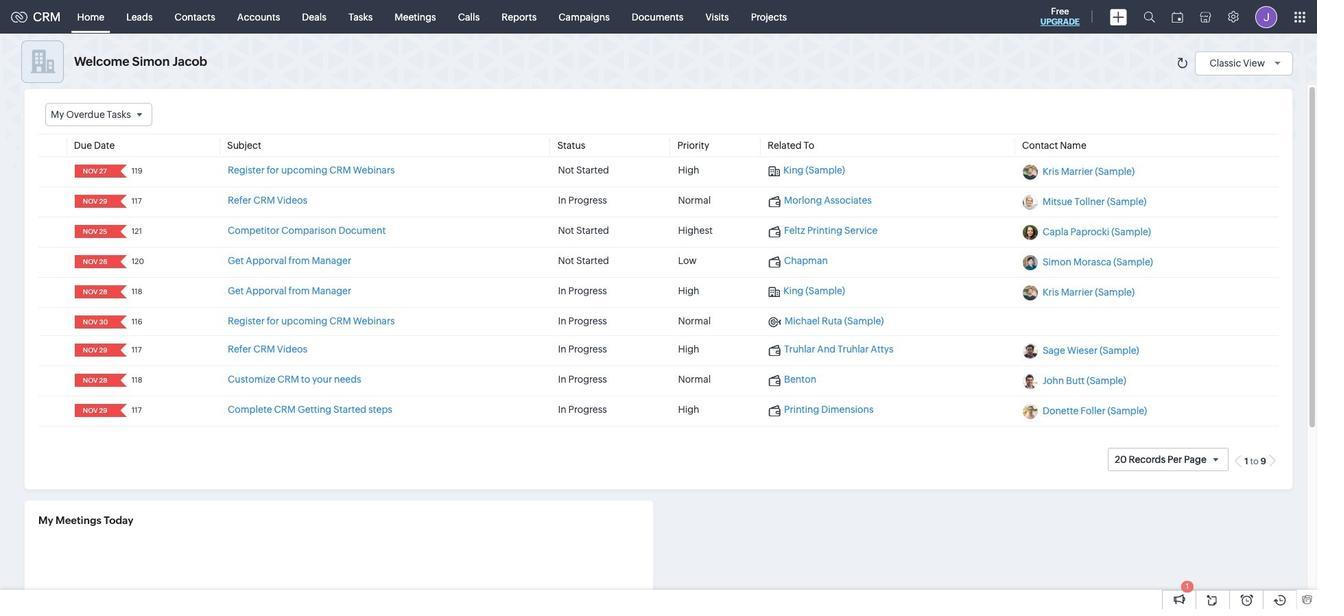 Task type: vqa. For each thing, say whether or not it's contained in the screenshot.
accounts link
no



Task type: describe. For each thing, give the bounding box(es) containing it.
search element
[[1136, 0, 1164, 34]]

create menu element
[[1102, 0, 1136, 33]]

search image
[[1144, 11, 1156, 23]]



Task type: locate. For each thing, give the bounding box(es) containing it.
None field
[[45, 103, 152, 126], [79, 165, 111, 178], [79, 195, 111, 208], [79, 225, 111, 238], [79, 255, 111, 268], [79, 286, 111, 299], [79, 316, 111, 329], [79, 344, 111, 357], [79, 374, 111, 387], [79, 404, 111, 417], [45, 103, 152, 126], [79, 165, 111, 178], [79, 195, 111, 208], [79, 225, 111, 238], [79, 255, 111, 268], [79, 286, 111, 299], [79, 316, 111, 329], [79, 344, 111, 357], [79, 374, 111, 387], [79, 404, 111, 417]]

calendar image
[[1172, 11, 1184, 22]]

profile element
[[1248, 0, 1286, 33]]

create menu image
[[1110, 9, 1127, 25]]

logo image
[[11, 11, 27, 22]]

profile image
[[1256, 6, 1278, 28]]



